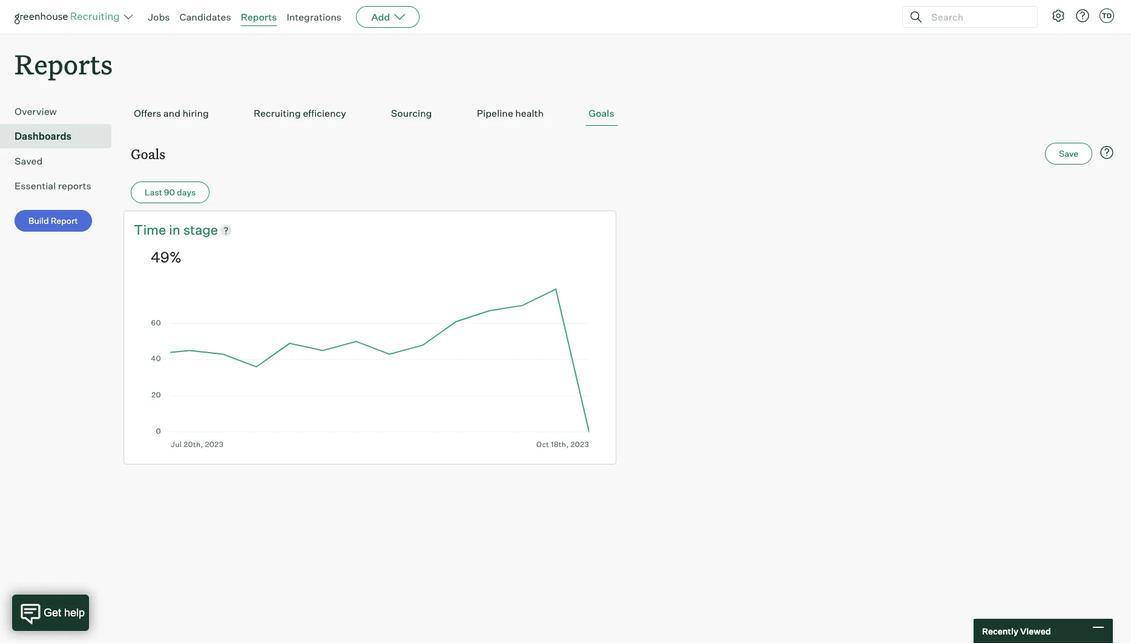 Task type: vqa. For each thing, say whether or not it's contained in the screenshot.
Last Updated
no



Task type: describe. For each thing, give the bounding box(es) containing it.
viewed
[[1020, 626, 1051, 637]]

save button
[[1045, 143, 1092, 165]]

pipeline health button
[[474, 101, 547, 126]]

overview
[[15, 105, 57, 118]]

sourcing button
[[388, 101, 435, 126]]

recruiting
[[254, 107, 301, 119]]

offers
[[134, 107, 161, 119]]

offers and hiring
[[134, 107, 209, 119]]

saved
[[15, 155, 43, 167]]

in link
[[169, 221, 183, 240]]

jobs
[[148, 11, 170, 23]]

essential reports
[[15, 180, 91, 192]]

efficiency
[[303, 107, 346, 119]]

hiring
[[183, 107, 209, 119]]

xychart image
[[151, 286, 589, 449]]

configure image
[[1051, 8, 1066, 23]]

add button
[[356, 6, 420, 28]]

candidates link
[[180, 11, 231, 23]]

1 vertical spatial goals
[[131, 145, 165, 163]]

days
[[177, 187, 196, 198]]

td button
[[1097, 6, 1117, 25]]

reports link
[[241, 11, 277, 23]]

integrations
[[287, 11, 342, 23]]

offers and hiring button
[[131, 101, 212, 126]]

greenhouse recruiting image
[[15, 10, 124, 24]]

recently viewed
[[982, 626, 1051, 637]]

reports
[[58, 180, 91, 192]]

essential
[[15, 180, 56, 192]]

time link
[[134, 221, 169, 240]]

stage
[[183, 222, 218, 238]]

tab list containing offers and hiring
[[131, 101, 1117, 126]]

dashboards
[[15, 130, 72, 142]]



Task type: locate. For each thing, give the bounding box(es) containing it.
build report button
[[15, 210, 92, 232]]

1 horizontal spatial reports
[[241, 11, 277, 23]]

integrations link
[[287, 11, 342, 23]]

jobs link
[[148, 11, 170, 23]]

0 horizontal spatial reports
[[15, 46, 113, 82]]

and
[[163, 107, 180, 119]]

save
[[1059, 148, 1078, 159]]

dashboards link
[[15, 129, 107, 144]]

reports down greenhouse recruiting image
[[15, 46, 113, 82]]

1 horizontal spatial goals
[[589, 107, 614, 119]]

recently
[[982, 626, 1018, 637]]

last
[[145, 187, 162, 198]]

health
[[515, 107, 544, 119]]

goals
[[589, 107, 614, 119], [131, 145, 165, 163]]

tab list
[[131, 101, 1117, 126]]

td
[[1102, 12, 1112, 20]]

goals inside button
[[589, 107, 614, 119]]

faq image
[[1100, 145, 1114, 160]]

stage link
[[183, 221, 218, 240]]

pipeline health
[[477, 107, 544, 119]]

candidates
[[180, 11, 231, 23]]

reports
[[241, 11, 277, 23], [15, 46, 113, 82]]

reports right the candidates on the top of page
[[241, 11, 277, 23]]

time
[[134, 222, 166, 238]]

td button
[[1100, 8, 1114, 23]]

49%
[[151, 248, 182, 266]]

report
[[51, 216, 78, 226]]

time in
[[134, 222, 183, 238]]

Search text field
[[928, 8, 1026, 26]]

1 vertical spatial reports
[[15, 46, 113, 82]]

goals button
[[586, 101, 617, 126]]

build report
[[28, 216, 78, 226]]

last 90 days button
[[131, 182, 210, 204]]

recruiting efficiency button
[[251, 101, 349, 126]]

add
[[371, 11, 390, 23]]

sourcing
[[391, 107, 432, 119]]

pipeline
[[477, 107, 513, 119]]

0 vertical spatial goals
[[589, 107, 614, 119]]

overview link
[[15, 104, 107, 119]]

90
[[164, 187, 175, 198]]

build
[[28, 216, 49, 226]]

0 horizontal spatial goals
[[131, 145, 165, 163]]

0 vertical spatial reports
[[241, 11, 277, 23]]

in
[[169, 222, 180, 238]]

essential reports link
[[15, 179, 107, 193]]

recruiting efficiency
[[254, 107, 346, 119]]

saved link
[[15, 154, 107, 168]]

last 90 days
[[145, 187, 196, 198]]



